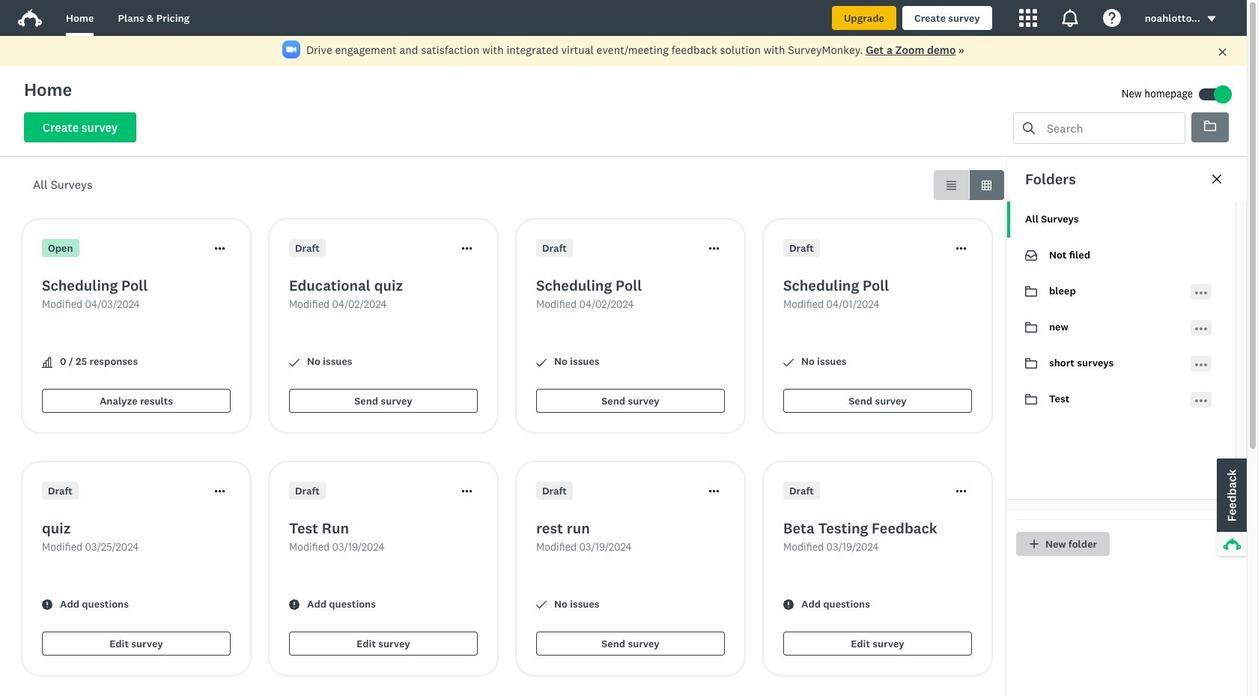 Task type: describe. For each thing, give the bounding box(es) containing it.
1 new image from the top
[[1026, 321, 1038, 333]]

2 test image from the top
[[1026, 394, 1038, 405]]

1 test image from the top
[[1026, 393, 1038, 405]]

Search text field
[[1036, 113, 1186, 143]]

1 brand logo image from the top
[[18, 6, 42, 30]]

2 open menu image from the top
[[1196, 323, 1208, 335]]

open menu image for 4th open menu image
[[1196, 399, 1208, 402]]

warning image
[[289, 600, 300, 610]]

open menu image for first open menu image from the top
[[1196, 291, 1208, 294]]

short surveys image
[[1026, 358, 1038, 369]]

folders image
[[1205, 121, 1217, 131]]

short surveys image
[[1026, 357, 1038, 369]]

notification center icon image
[[1062, 9, 1080, 27]]



Task type: locate. For each thing, give the bounding box(es) containing it.
open menu image
[[1196, 287, 1208, 299], [1196, 323, 1208, 335], [1196, 363, 1208, 366], [1196, 395, 1208, 407]]

4 open menu image from the top
[[1196, 399, 1208, 402]]

response count image
[[42, 357, 52, 368]]

dropdown arrow icon image
[[1207, 14, 1218, 24], [1209, 16, 1216, 22]]

warning image
[[42, 600, 52, 610], [784, 600, 794, 610]]

dialog
[[1007, 157, 1248, 696]]

new image
[[1026, 321, 1038, 333], [1026, 322, 1038, 333]]

1 warning image from the left
[[42, 600, 52, 610]]

group
[[934, 170, 1005, 200]]

open menu image for 2nd open menu image from the top of the page
[[1196, 327, 1208, 330]]

search image
[[1024, 122, 1036, 134], [1024, 122, 1036, 134]]

1 horizontal spatial warning image
[[784, 600, 794, 610]]

products icon image
[[1020, 9, 1038, 27], [1020, 9, 1038, 27]]

1 not filed image from the top
[[1026, 250, 1038, 262]]

response count image
[[42, 357, 52, 368]]

2 new image from the top
[[1026, 322, 1038, 333]]

no issues image
[[289, 357, 300, 368], [537, 357, 547, 368], [784, 357, 794, 368], [537, 600, 547, 610]]

2 warning image from the left
[[784, 600, 794, 610]]

new folder image
[[1030, 539, 1040, 549], [1030, 539, 1039, 549]]

3 open menu image from the top
[[1196, 359, 1208, 371]]

3 open menu image from the top
[[1196, 363, 1208, 366]]

folders image
[[1205, 120, 1217, 132]]

1 open menu image from the top
[[1196, 287, 1208, 299]]

1 open menu image from the top
[[1196, 291, 1208, 294]]

brand logo image
[[18, 6, 42, 30], [18, 9, 42, 27]]

not filed image
[[1026, 250, 1038, 262], [1026, 250, 1038, 261]]

x image
[[1219, 47, 1228, 57]]

2 not filed image from the top
[[1026, 250, 1038, 261]]

1 bleep image from the top
[[1026, 286, 1038, 298]]

open menu image
[[1196, 291, 1208, 294], [1196, 327, 1208, 330], [1196, 359, 1208, 371], [1196, 399, 1208, 402]]

0 horizontal spatial warning image
[[42, 600, 52, 610]]

2 bleep image from the top
[[1026, 286, 1038, 297]]

2 open menu image from the top
[[1196, 327, 1208, 330]]

test image
[[1026, 393, 1038, 405], [1026, 394, 1038, 405]]

2 brand logo image from the top
[[18, 9, 42, 27]]

response based pricing icon image
[[1044, 459, 1092, 507]]

4 open menu image from the top
[[1196, 395, 1208, 407]]

help icon image
[[1104, 9, 1122, 27]]

bleep image
[[1026, 286, 1038, 298], [1026, 286, 1038, 297]]



